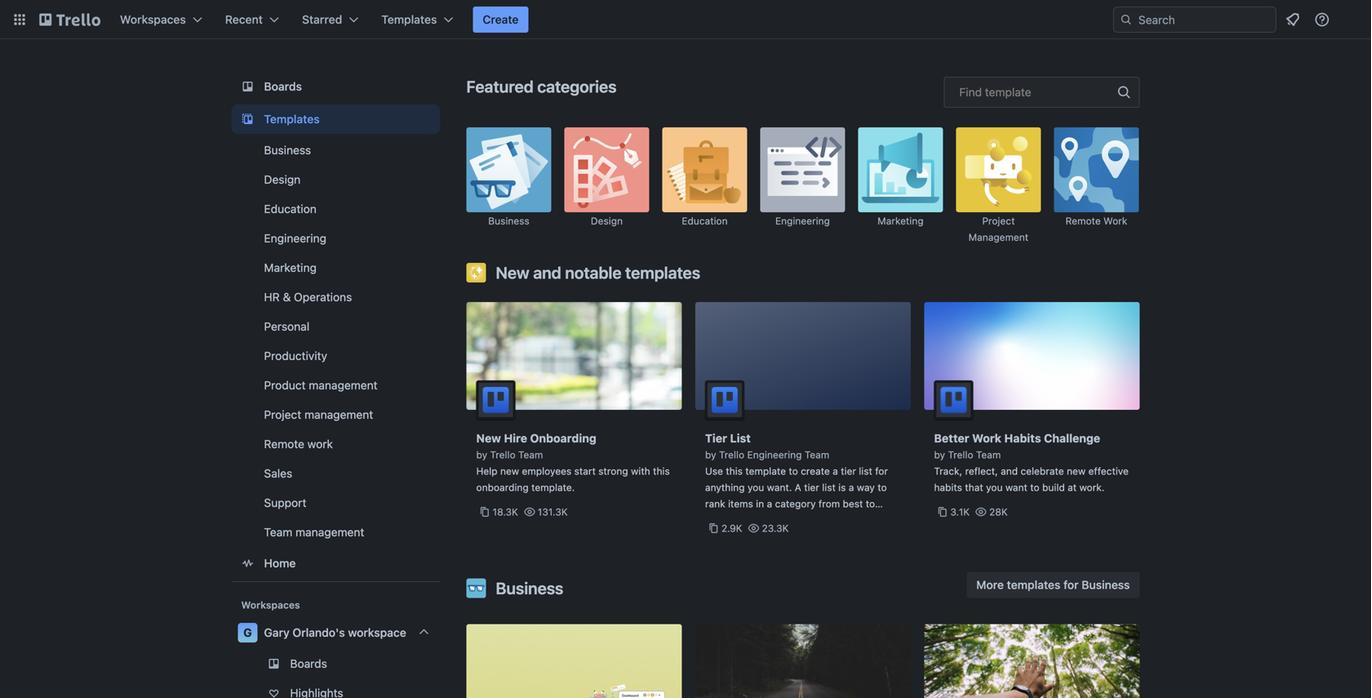 Task type: locate. For each thing, give the bounding box(es) containing it.
rank
[[706, 498, 726, 510]]

this
[[653, 465, 670, 477], [726, 465, 743, 477]]

project management down project management icon
[[969, 215, 1029, 243]]

work up sales link
[[308, 437, 333, 451]]

design down templates link
[[264, 173, 301, 186]]

management down project management icon
[[969, 232, 1029, 243]]

1 vertical spatial templates
[[1008, 578, 1061, 592]]

engineering up '&'
[[264, 232, 327, 245]]

0 vertical spatial project management
[[969, 215, 1029, 243]]

new hire onboarding by trello team help new employees start strong with this onboarding template.
[[477, 432, 670, 493]]

project management
[[969, 215, 1029, 243], [264, 408, 373, 421]]

engineering inside tier list by trello engineering team use this template to create a tier list for anything you want. a tier list is a way to rank items in a category from best to worst. this could be: best nba players, goat'd pasta dishes, and tastiest fast food joints.
[[748, 449, 802, 461]]

open information menu image
[[1315, 11, 1331, 28]]

0 horizontal spatial templates
[[264, 112, 320, 126]]

by up help
[[477, 449, 488, 461]]

new inside "new hire onboarding by trello team help new employees start strong with this onboarding template."
[[477, 432, 501, 445]]

boards down orlando's
[[290, 657, 327, 670]]

that
[[966, 482, 984, 493]]

pasta
[[743, 531, 769, 542]]

support link
[[232, 490, 441, 516]]

business icon image
[[467, 127, 552, 212], [467, 579, 486, 598]]

2 by from the left
[[706, 449, 717, 461]]

best right be:
[[805, 514, 825, 526]]

and right dishes,
[[807, 531, 824, 542]]

1 vertical spatial project
[[264, 408, 302, 421]]

18.3k
[[493, 506, 519, 518]]

1 vertical spatial remote work link
[[232, 431, 441, 457]]

best down the is
[[843, 498, 864, 510]]

management down the productivity link
[[309, 379, 378, 392]]

list up way
[[859, 465, 873, 477]]

1 vertical spatial project management
[[264, 408, 373, 421]]

0 vertical spatial remote work
[[1066, 215, 1128, 227]]

0 horizontal spatial design
[[264, 173, 301, 186]]

tier right a at the right bottom of the page
[[805, 482, 820, 493]]

1 vertical spatial and
[[1001, 465, 1019, 477]]

1 vertical spatial for
[[1064, 578, 1079, 592]]

3 trello from the left
[[949, 449, 974, 461]]

business link for the rightmost project management link
[[467, 127, 552, 245]]

boards link up templates link
[[232, 72, 441, 101]]

category
[[776, 498, 816, 510]]

this inside "new hire onboarding by trello team help new employees start strong with this onboarding template."
[[653, 465, 670, 477]]

new inside "new hire onboarding by trello team help new employees start strong with this onboarding template."
[[501, 465, 520, 477]]

gary orlando's workspace
[[264, 626, 407, 639]]

remote up 'sales' on the left
[[264, 437, 305, 451]]

remote
[[1066, 215, 1102, 227], [264, 437, 305, 451]]

3.1k
[[951, 506, 970, 518]]

new for new and notable templates
[[496, 263, 530, 282]]

marketing link for the rightmost project management link
[[859, 127, 944, 245]]

trello down better
[[949, 449, 974, 461]]

list
[[859, 465, 873, 477], [823, 482, 836, 493]]

templates inside button
[[1008, 578, 1061, 592]]

new for new hire onboarding by trello team help new employees start strong with this onboarding template.
[[477, 432, 501, 445]]

1 horizontal spatial business link
[[467, 127, 552, 245]]

anything
[[706, 482, 745, 493]]

0 horizontal spatial trello
[[490, 449, 516, 461]]

new
[[496, 263, 530, 282], [477, 432, 501, 445]]

template up want.
[[746, 465, 787, 477]]

boards link
[[232, 72, 441, 101], [232, 651, 441, 677]]

support
[[264, 496, 307, 510]]

1 vertical spatial template
[[746, 465, 787, 477]]

items
[[729, 498, 754, 510]]

template right find
[[986, 85, 1032, 99]]

management for team management link
[[296, 526, 365, 539]]

0 horizontal spatial design link
[[232, 167, 441, 193]]

0 horizontal spatial education
[[264, 202, 317, 216]]

2 new from the left
[[1067, 465, 1086, 477]]

list left the is
[[823, 482, 836, 493]]

management down support link
[[296, 526, 365, 539]]

0 horizontal spatial templates
[[626, 263, 701, 282]]

new and notable templates
[[496, 263, 701, 282]]

0 vertical spatial list
[[859, 465, 873, 477]]

and inside better work habits challenge by trello team track, reflect, and celebrate new effective habits that you want to build at work.
[[1001, 465, 1019, 477]]

create
[[483, 13, 519, 26]]

recent
[[225, 13, 263, 26]]

engineering icon image
[[761, 127, 846, 212]]

work down remote work icon
[[1104, 215, 1128, 227]]

education
[[264, 202, 317, 216], [682, 215, 728, 227]]

1 horizontal spatial this
[[726, 465, 743, 477]]

work
[[973, 432, 1002, 445]]

0 horizontal spatial you
[[748, 482, 765, 493]]

0 vertical spatial templates
[[382, 13, 437, 26]]

0 horizontal spatial remote
[[264, 437, 305, 451]]

templates right "starred" dropdown button on the left of page
[[382, 13, 437, 26]]

team inside better work habits challenge by trello team track, reflect, and celebrate new effective habits that you want to build at work.
[[977, 449, 1002, 461]]

1 vertical spatial new
[[477, 432, 501, 445]]

3 by from the left
[[935, 449, 946, 461]]

by up track,
[[935, 449, 946, 461]]

0 horizontal spatial by
[[477, 449, 488, 461]]

0 vertical spatial for
[[876, 465, 889, 477]]

operations
[[294, 290, 352, 304]]

sales link
[[232, 461, 441, 487]]

1 horizontal spatial templates
[[382, 13, 437, 26]]

business inside button
[[1082, 578, 1131, 592]]

and left notable on the top left of page
[[534, 263, 562, 282]]

0 horizontal spatial best
[[805, 514, 825, 526]]

2 vertical spatial engineering
[[748, 449, 802, 461]]

a right create
[[833, 465, 839, 477]]

boards right the board icon
[[264, 80, 302, 93]]

1 horizontal spatial tier
[[841, 465, 857, 477]]

from
[[819, 498, 841, 510]]

0 vertical spatial new
[[496, 263, 530, 282]]

1 horizontal spatial templates
[[1008, 578, 1061, 592]]

hire
[[504, 432, 528, 445]]

trello
[[490, 449, 516, 461], [719, 449, 745, 461], [949, 449, 974, 461]]

1 trello from the left
[[490, 449, 516, 461]]

0 vertical spatial remote work link
[[1055, 127, 1140, 245]]

0 vertical spatial workspaces
[[120, 13, 186, 26]]

1 horizontal spatial design link
[[565, 127, 650, 245]]

0 horizontal spatial business link
[[232, 137, 441, 163]]

marketing up '&'
[[264, 261, 317, 274]]

1 this from the left
[[653, 465, 670, 477]]

0 horizontal spatial workspaces
[[120, 13, 186, 26]]

team up create
[[805, 449, 830, 461]]

team
[[519, 449, 543, 461], [805, 449, 830, 461], [977, 449, 1002, 461], [264, 526, 293, 539]]

business link
[[467, 127, 552, 245], [232, 137, 441, 163]]

this up anything
[[726, 465, 743, 477]]

you up in
[[748, 482, 765, 493]]

team down work
[[977, 449, 1002, 461]]

2 this from the left
[[726, 465, 743, 477]]

engineering down "engineering icon"
[[776, 215, 831, 227]]

to down celebrate
[[1031, 482, 1040, 493]]

new up at
[[1067, 465, 1086, 477]]

1 vertical spatial tier
[[805, 482, 820, 493]]

featured
[[467, 77, 534, 96]]

0 horizontal spatial this
[[653, 465, 670, 477]]

0 vertical spatial best
[[843, 498, 864, 510]]

0 horizontal spatial work
[[308, 437, 333, 451]]

1 vertical spatial project management link
[[232, 402, 441, 428]]

home
[[264, 557, 296, 570]]

engineering link
[[761, 127, 846, 245], [232, 225, 441, 252]]

create button
[[473, 7, 529, 33]]

home link
[[232, 549, 441, 578]]

templates inside popup button
[[382, 13, 437, 26]]

new up onboarding
[[501, 465, 520, 477]]

0 vertical spatial project
[[983, 215, 1016, 227]]

challenge
[[1045, 432, 1101, 445]]

1 horizontal spatial best
[[843, 498, 864, 510]]

team inside tier list by trello engineering team use this template to create a tier list for anything you want. a tier list is a way to rank items in a category from best to worst. this could be: best nba players, goat'd pasta dishes, and tastiest fast food joints.
[[805, 449, 830, 461]]

0 vertical spatial remote
[[1066, 215, 1102, 227]]

new left hire
[[477, 432, 501, 445]]

templates right notable on the top left of page
[[626, 263, 701, 282]]

workspaces
[[120, 13, 186, 26], [241, 599, 300, 611]]

project management down product management
[[264, 408, 373, 421]]

remote down remote work icon
[[1066, 215, 1102, 227]]

and inside tier list by trello engineering team use this template to create a tier list for anything you want. a tier list is a way to rank items in a category from best to worst. this could be: best nba players, goat'd pasta dishes, and tastiest fast food joints.
[[807, 531, 824, 542]]

131.3k
[[538, 506, 568, 518]]

management for product management link
[[309, 379, 378, 392]]

0 vertical spatial marketing
[[878, 215, 924, 227]]

find template
[[960, 85, 1032, 99]]

1 horizontal spatial you
[[987, 482, 1003, 493]]

0 horizontal spatial marketing link
[[232, 255, 441, 281]]

by
[[477, 449, 488, 461], [706, 449, 717, 461], [935, 449, 946, 461]]

templates
[[382, 13, 437, 26], [264, 112, 320, 126]]

by inside "new hire onboarding by trello team help new employees start strong with this onboarding template."
[[477, 449, 488, 461]]

trello team image
[[477, 381, 516, 420]]

2 vertical spatial a
[[767, 498, 773, 510]]

template
[[986, 85, 1032, 99], [746, 465, 787, 477]]

1 vertical spatial marketing
[[264, 261, 317, 274]]

new inside better work habits challenge by trello team track, reflect, and celebrate new effective habits that you want to build at work.
[[1067, 465, 1086, 477]]

0 vertical spatial business icon image
[[467, 127, 552, 212]]

new left notable on the top left of page
[[496, 263, 530, 282]]

marketing down marketing icon
[[878, 215, 924, 227]]

template inside field
[[986, 85, 1032, 99]]

marketing
[[878, 215, 924, 227], [264, 261, 317, 274]]

1 new from the left
[[501, 465, 520, 477]]

1 vertical spatial boards link
[[232, 651, 441, 677]]

dishes,
[[771, 531, 804, 542]]

1 horizontal spatial education link
[[663, 127, 748, 245]]

design down design icon
[[591, 215, 623, 227]]

use
[[706, 465, 724, 477]]

1 horizontal spatial education
[[682, 215, 728, 227]]

remote work down remote work icon
[[1066, 215, 1128, 227]]

trello down hire
[[490, 449, 516, 461]]

0 vertical spatial project management link
[[957, 127, 1042, 245]]

1 horizontal spatial by
[[706, 449, 717, 461]]

for
[[876, 465, 889, 477], [1064, 578, 1079, 592]]

0 horizontal spatial template
[[746, 465, 787, 477]]

2 trello from the left
[[719, 449, 745, 461]]

you
[[748, 482, 765, 493], [987, 482, 1003, 493]]

be:
[[787, 514, 802, 526]]

g
[[244, 626, 252, 639]]

project inside the project management
[[983, 215, 1016, 227]]

1 horizontal spatial workspaces
[[241, 599, 300, 611]]

marketing link for hr & operations link
[[232, 255, 441, 281]]

home image
[[238, 554, 258, 573]]

this inside tier list by trello engineering team use this template to create a tier list for anything you want. a tier list is a way to rank items in a category from best to worst. this could be: best nba players, goat'd pasta dishes, and tastiest fast food joints.
[[726, 465, 743, 477]]

joints.
[[729, 547, 757, 559]]

1 horizontal spatial marketing
[[878, 215, 924, 227]]

personal
[[264, 320, 310, 333]]

0 horizontal spatial for
[[876, 465, 889, 477]]

1 horizontal spatial new
[[1067, 465, 1086, 477]]

1 horizontal spatial and
[[807, 531, 824, 542]]

a right in
[[767, 498, 773, 510]]

0 vertical spatial marketing link
[[859, 127, 944, 245]]

boards link down gary orlando's workspace
[[232, 651, 441, 677]]

design
[[264, 173, 301, 186], [591, 215, 623, 227]]

more
[[977, 578, 1005, 592]]

2 vertical spatial and
[[807, 531, 824, 542]]

1 horizontal spatial for
[[1064, 578, 1079, 592]]

want.
[[767, 482, 792, 493]]

2 you from the left
[[987, 482, 1003, 493]]

2 horizontal spatial a
[[849, 482, 855, 493]]

team down hire
[[519, 449, 543, 461]]

project management icon image
[[957, 127, 1042, 212]]

0 vertical spatial template
[[986, 85, 1032, 99]]

0 horizontal spatial a
[[767, 498, 773, 510]]

templates right more
[[1008, 578, 1061, 592]]

this right with
[[653, 465, 670, 477]]

28k
[[990, 506, 1008, 518]]

best
[[843, 498, 864, 510], [805, 514, 825, 526]]

1 by from the left
[[477, 449, 488, 461]]

starred button
[[292, 7, 369, 33]]

and
[[534, 263, 562, 282], [1001, 465, 1019, 477], [807, 531, 824, 542]]

for inside button
[[1064, 578, 1079, 592]]

templates
[[626, 263, 701, 282], [1008, 578, 1061, 592]]

for right more
[[1064, 578, 1079, 592]]

start
[[575, 465, 596, 477]]

you inside tier list by trello engineering team use this template to create a tier list for anything you want. a tier list is a way to rank items in a category from best to worst. this could be: best nba players, goat'd pasta dishes, and tastiest fast food joints.
[[748, 482, 765, 493]]

you right that
[[987, 482, 1003, 493]]

product management
[[264, 379, 378, 392]]

onboarding
[[477, 482, 529, 493]]

0 horizontal spatial marketing
[[264, 261, 317, 274]]

1 vertical spatial list
[[823, 482, 836, 493]]

by inside tier list by trello engineering team use this template to create a tier list for anything you want. a tier list is a way to rank items in a category from best to worst. this could be: best nba players, goat'd pasta dishes, and tastiest fast food joints.
[[706, 449, 717, 461]]

management down product management link
[[305, 408, 373, 421]]

0 horizontal spatial project
[[264, 408, 302, 421]]

primary element
[[0, 0, 1372, 39]]

starred
[[302, 13, 342, 26]]

1 vertical spatial marketing link
[[232, 255, 441, 281]]

remote work up 'sales' on the left
[[264, 437, 333, 451]]

team inside "new hire onboarding by trello team help new employees start strong with this onboarding template."
[[519, 449, 543, 461]]

2 horizontal spatial and
[[1001, 465, 1019, 477]]

2 horizontal spatial trello
[[949, 449, 974, 461]]

1 vertical spatial engineering
[[264, 232, 327, 245]]

to
[[789, 465, 799, 477], [878, 482, 887, 493], [1031, 482, 1040, 493], [866, 498, 876, 510]]

1 horizontal spatial remote work
[[1066, 215, 1128, 227]]

habits
[[1005, 432, 1042, 445]]

a right the is
[[849, 482, 855, 493]]

work.
[[1080, 482, 1105, 493]]

design link
[[565, 127, 650, 245], [232, 167, 441, 193]]

2 horizontal spatial by
[[935, 449, 946, 461]]

0 horizontal spatial education link
[[232, 196, 441, 222]]

engineering up want.
[[748, 449, 802, 461]]

workspaces button
[[110, 7, 212, 33]]

0 vertical spatial tier
[[841, 465, 857, 477]]

1 vertical spatial business icon image
[[467, 579, 486, 598]]

this
[[737, 514, 756, 526]]

1 you from the left
[[748, 482, 765, 493]]

project down project management icon
[[983, 215, 1016, 227]]

0 horizontal spatial new
[[501, 465, 520, 477]]

and up "want"
[[1001, 465, 1019, 477]]

1 boards link from the top
[[232, 72, 441, 101]]

project down product
[[264, 408, 302, 421]]

remote work icon image
[[1055, 127, 1140, 212]]

tier up the is
[[841, 465, 857, 477]]

0 vertical spatial boards link
[[232, 72, 441, 101]]

trello down list
[[719, 449, 745, 461]]

1 horizontal spatial trello
[[719, 449, 745, 461]]

better work habits challenge by trello team track, reflect, and celebrate new effective habits that you want to build at work.
[[935, 432, 1129, 493]]

0 horizontal spatial remote work
[[264, 437, 333, 451]]

by up "use"
[[706, 449, 717, 461]]

1 horizontal spatial template
[[986, 85, 1032, 99]]

templates right template board icon at the left of page
[[264, 112, 320, 126]]

education link for hr & operations link's business link
[[232, 196, 441, 222]]

engineering link for the education link related to hr & operations link's business link
[[232, 225, 441, 252]]

for up players,
[[876, 465, 889, 477]]

trello inside "new hire onboarding by trello team help new employees start strong with this onboarding template."
[[490, 449, 516, 461]]



Task type: vqa. For each thing, say whether or not it's contained in the screenshot.
Project management to the bottom
yes



Task type: describe. For each thing, give the bounding box(es) containing it.
food
[[706, 547, 727, 559]]

more templates for business
[[977, 578, 1131, 592]]

0 horizontal spatial remote work link
[[232, 431, 441, 457]]

orlando's
[[293, 626, 345, 639]]

players,
[[851, 514, 887, 526]]

business link for hr & operations link
[[232, 137, 441, 163]]

productivity link
[[232, 343, 441, 369]]

tier
[[706, 432, 728, 445]]

2 boards link from the top
[[232, 651, 441, 677]]

track,
[[935, 465, 963, 477]]

0 vertical spatial work
[[1104, 215, 1128, 227]]

more templates for business button
[[967, 572, 1140, 598]]

team management
[[264, 526, 365, 539]]

to up a at the right bottom of the page
[[789, 465, 799, 477]]

board image
[[238, 77, 258, 96]]

switch to… image
[[11, 11, 28, 28]]

list
[[730, 432, 751, 445]]

workspace
[[348, 626, 407, 639]]

employees
[[522, 465, 572, 477]]

search image
[[1120, 13, 1134, 26]]

way
[[857, 482, 875, 493]]

education link for the rightmost project management link's business link
[[663, 127, 748, 245]]

is
[[839, 482, 847, 493]]

template inside tier list by trello engineering team use this template to create a tier list for anything you want. a tier list is a way to rank items in a category from best to worst. this could be: best nba players, goat'd pasta dishes, and tastiest fast food joints.
[[746, 465, 787, 477]]

0 vertical spatial boards
[[264, 80, 302, 93]]

1 vertical spatial work
[[308, 437, 333, 451]]

2 business icon image from the top
[[467, 579, 486, 598]]

marketing icon image
[[859, 127, 944, 212]]

strong
[[599, 465, 629, 477]]

0 vertical spatial engineering
[[776, 215, 831, 227]]

1 vertical spatial remote work
[[264, 437, 333, 451]]

fast
[[864, 531, 882, 542]]

notable
[[565, 263, 622, 282]]

want
[[1006, 482, 1028, 493]]

recent button
[[215, 7, 289, 33]]

1 vertical spatial design
[[591, 215, 623, 227]]

you inside better work habits challenge by trello team track, reflect, and celebrate new effective habits that you want to build at work.
[[987, 482, 1003, 493]]

&
[[283, 290, 291, 304]]

0 horizontal spatial project management link
[[232, 402, 441, 428]]

to right way
[[878, 482, 887, 493]]

featured categories
[[467, 77, 617, 96]]

in
[[756, 498, 765, 510]]

workspaces inside dropdown button
[[120, 13, 186, 26]]

nba
[[828, 514, 848, 526]]

1 horizontal spatial project management
[[969, 215, 1029, 243]]

product management link
[[232, 372, 441, 399]]

1 vertical spatial workspaces
[[241, 599, 300, 611]]

team management link
[[232, 519, 441, 546]]

1 vertical spatial best
[[805, 514, 825, 526]]

tier list by trello engineering team use this template to create a tier list for anything you want. a tier list is a way to rank items in a category from best to worst. this could be: best nba players, goat'd pasta dishes, and tastiest fast food joints.
[[706, 432, 889, 559]]

habits
[[935, 482, 963, 493]]

education icon image
[[663, 127, 748, 212]]

gary
[[264, 626, 290, 639]]

for inside tier list by trello engineering team use this template to create a tier list for anything you want. a tier list is a way to rank items in a category from best to worst. this could be: best nba players, goat'd pasta dishes, and tastiest fast food joints.
[[876, 465, 889, 477]]

at
[[1068, 482, 1077, 493]]

engineering link for the education link for the rightmost project management link's business link
[[761, 127, 846, 245]]

better
[[935, 432, 970, 445]]

23.3k
[[762, 523, 789, 534]]

with
[[631, 465, 651, 477]]

help
[[477, 465, 498, 477]]

a
[[795, 482, 802, 493]]

0 vertical spatial design
[[264, 173, 301, 186]]

Find template field
[[944, 77, 1140, 108]]

create
[[801, 465, 830, 477]]

trello inside tier list by trello engineering team use this template to create a tier list for anything you want. a tier list is a way to rank items in a category from best to worst. this could be: best nba players, goat'd pasta dishes, and tastiest fast food joints.
[[719, 449, 745, 461]]

template board image
[[238, 109, 258, 129]]

design link for the education link related to hr & operations link's business link
[[232, 167, 441, 193]]

gary orlando (garyorlando) image
[[1343, 10, 1362, 29]]

Search field
[[1134, 7, 1276, 32]]

to up players,
[[866, 498, 876, 510]]

goat'd
[[706, 531, 740, 542]]

onboarding
[[530, 432, 597, 445]]

trello team image
[[935, 381, 974, 420]]

design icon image
[[565, 127, 650, 212]]

template.
[[532, 482, 575, 493]]

product
[[264, 379, 306, 392]]

1 business icon image from the top
[[467, 127, 552, 212]]

personal link
[[232, 314, 441, 340]]

reflect,
[[966, 465, 999, 477]]

celebrate
[[1021, 465, 1065, 477]]

tastiest
[[827, 531, 861, 542]]

templates button
[[372, 7, 463, 33]]

1 horizontal spatial remote
[[1066, 215, 1102, 227]]

trello engineering team image
[[706, 381, 745, 420]]

0 vertical spatial and
[[534, 263, 562, 282]]

2.9k
[[722, 523, 743, 534]]

0 notifications image
[[1284, 10, 1303, 29]]

categories
[[538, 77, 617, 96]]

1 vertical spatial boards
[[290, 657, 327, 670]]

design link for the education link for the rightmost project management link's business link
[[565, 127, 650, 245]]

templates link
[[232, 105, 441, 134]]

hr
[[264, 290, 280, 304]]

1 horizontal spatial list
[[859, 465, 873, 477]]

trello inside better work habits challenge by trello team track, reflect, and celebrate new effective habits that you want to build at work.
[[949, 449, 974, 461]]

hr & operations
[[264, 290, 352, 304]]

sales
[[264, 467, 293, 480]]

by inside better work habits challenge by trello team track, reflect, and celebrate new effective habits that you want to build at work.
[[935, 449, 946, 461]]

1 vertical spatial a
[[849, 482, 855, 493]]

build
[[1043, 482, 1066, 493]]

hr & operations link
[[232, 284, 441, 310]]

team down support on the left of the page
[[264, 526, 293, 539]]

1 horizontal spatial project management link
[[957, 127, 1042, 245]]

could
[[759, 514, 785, 526]]

0 horizontal spatial tier
[[805, 482, 820, 493]]

to inside better work habits challenge by trello team track, reflect, and celebrate new effective habits that you want to build at work.
[[1031, 482, 1040, 493]]

1 horizontal spatial a
[[833, 465, 839, 477]]

0 horizontal spatial project management
[[264, 408, 373, 421]]

back to home image
[[39, 7, 100, 33]]

find
[[960, 85, 983, 99]]

management for project management link to the left
[[305, 408, 373, 421]]

effective
[[1089, 465, 1129, 477]]

1 horizontal spatial remote work link
[[1055, 127, 1140, 245]]

1 vertical spatial templates
[[264, 112, 320, 126]]

productivity
[[264, 349, 327, 363]]

worst.
[[706, 514, 734, 526]]

0 horizontal spatial list
[[823, 482, 836, 493]]



